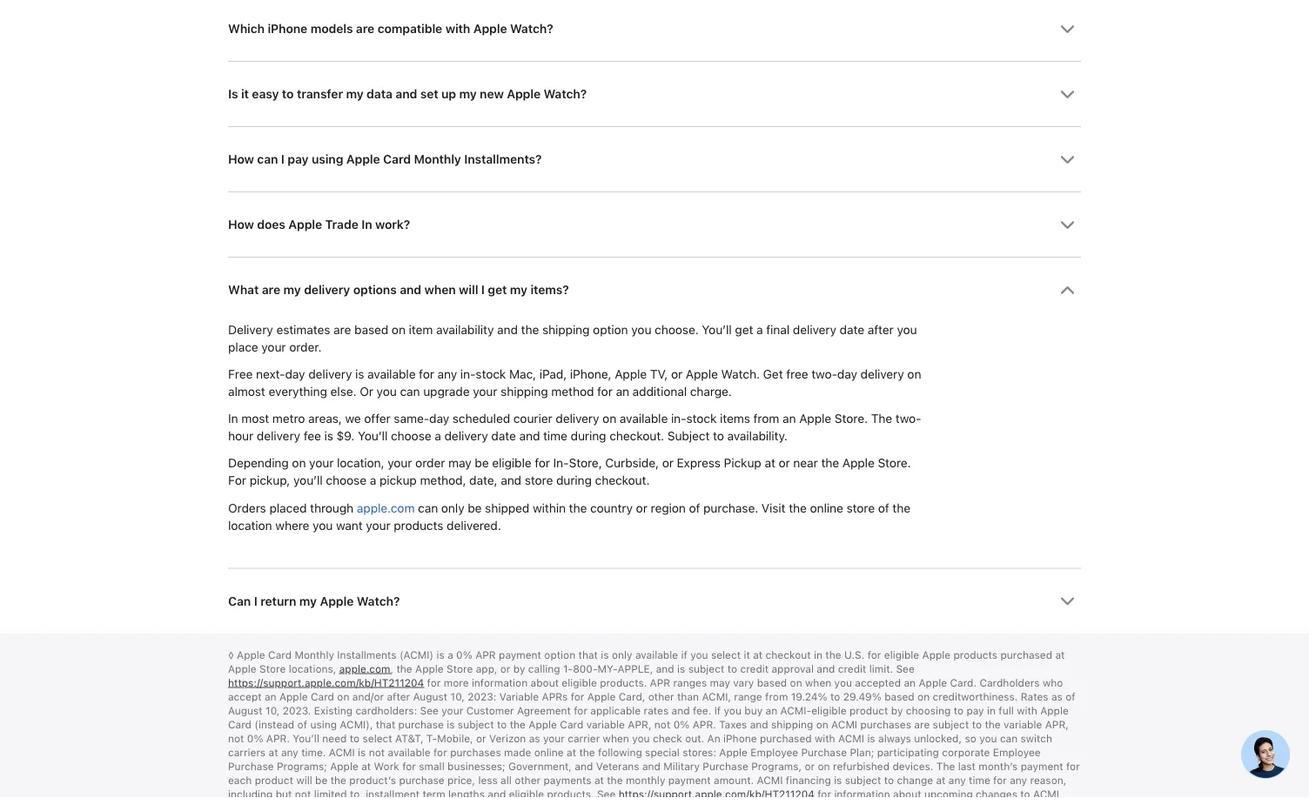 Task type: locate. For each thing, give the bounding box(es) containing it.
my
[[346, 87, 364, 102], [459, 87, 477, 102], [283, 283, 301, 298], [510, 283, 528, 298], [299, 594, 317, 609]]

choose inside depending on your location, your order may be eligible for in-store, curbside, or express pickup at or near the apple store. for pickup, you'll choose a pickup method, date, and store during checkout.
[[326, 474, 367, 489]]

0 horizontal spatial are
[[262, 283, 280, 298]]

1 horizontal spatial day
[[429, 412, 449, 427]]

you right 'or'
[[377, 385, 397, 399]]

1 vertical spatial chevrondown image
[[1061, 87, 1076, 102]]

1 chevrondown image from the top
[[1061, 153, 1076, 168]]

i
[[281, 152, 285, 167], [481, 283, 485, 298], [254, 594, 257, 609]]

chevrondown image
[[1061, 22, 1076, 37], [1061, 87, 1076, 102], [1061, 283, 1076, 298]]

date down scheduled
[[491, 429, 516, 444]]

the right within
[[569, 501, 587, 516]]

1 horizontal spatial to
[[713, 429, 724, 444]]

1 vertical spatial an
[[783, 412, 796, 427]]

store inside can only be shipped within the country or region of purchase. visit the online store of the location where you want your products delivered.
[[847, 501, 875, 516]]

my up estimates
[[283, 283, 301, 298]]

choose down same-
[[391, 429, 432, 444]]

you'll
[[293, 474, 323, 489]]

checkout. up curbside,
[[610, 429, 664, 444]]

1 vertical spatial can
[[400, 385, 420, 399]]

installments?
[[464, 152, 542, 167]]

of right region
[[689, 501, 700, 516]]

apple right the new
[[507, 87, 541, 102]]

iphone
[[268, 22, 308, 36]]

or
[[671, 367, 683, 382], [662, 456, 674, 471], [779, 456, 790, 471], [636, 501, 648, 516]]

you
[[632, 323, 652, 337], [897, 323, 917, 337], [377, 385, 397, 399], [313, 518, 333, 533]]

store. down the
[[878, 456, 911, 471]]

0 vertical spatial an
[[616, 385, 630, 399]]

and inside depending on your location, your order may be eligible for in-store, curbside, or express pickup at or near the apple store. for pickup, you'll choose a pickup method, date, and store during checkout.
[[501, 474, 522, 489]]

1 how from the top
[[228, 152, 254, 167]]

day up everything
[[285, 367, 305, 382]]

delivery down metro
[[257, 429, 300, 444]]

2 vertical spatial for
[[535, 456, 550, 471]]

the inside delivery estimates are based on item availability and the shipping option you choose. you'll get a final delivery date after you place your order.
[[521, 323, 539, 337]]

is
[[355, 367, 364, 382], [324, 429, 333, 444]]

and right availability
[[497, 323, 518, 337]]

or right tv,
[[671, 367, 683, 382]]

1 horizontal spatial in-
[[671, 412, 687, 427]]

available
[[368, 367, 416, 382], [620, 412, 668, 427]]

depending
[[228, 456, 289, 471]]

free next-day delivery is available for any in-stock mac, ipad, iphone, apple tv, or apple watch. get free two-day delivery on almost everything else. or you can upgrade your shipping method for an additional charge.
[[228, 367, 922, 399]]

can left pay
[[257, 152, 278, 167]]

is
[[228, 87, 238, 102]]

1 vertical spatial apple.com
[[339, 663, 391, 676]]

0 horizontal spatial an
[[616, 385, 630, 399]]

0 horizontal spatial store
[[525, 474, 553, 489]]

availability
[[436, 323, 494, 337]]

2 vertical spatial are
[[334, 323, 351, 337]]

and down eligible
[[501, 474, 522, 489]]

day inside in most metro areas, we offer same-day scheduled courier delivery on available in-stock items from an apple store. the two- hour delivery fee is $9. you'll choose a delivery date and time during checkout. subject to availability.
[[429, 412, 449, 427]]

0 vertical spatial checkout.
[[610, 429, 664, 444]]

and inside 'dropdown button'
[[396, 87, 417, 102]]

after
[[868, 323, 894, 337]]

0 vertical spatial are
[[356, 22, 375, 36]]

in up hour
[[228, 412, 238, 427]]

are right models
[[356, 22, 375, 36]]

0 vertical spatial is
[[355, 367, 364, 382]]

for
[[419, 367, 434, 382], [597, 385, 613, 399], [535, 456, 550, 471]]

list item containing what are my delivery options and when will i get my items?
[[228, 257, 1082, 569]]

0 vertical spatial stock
[[476, 367, 506, 382]]

1 vertical spatial how
[[228, 218, 254, 232]]

be inside can only be shipped within the country or region of purchase. visit the online store of the location where you want your products delivered.
[[468, 501, 482, 516]]

the inside depending on your location, your order may be eligible for in-store, curbside, or express pickup at or near the apple store. for pickup, you'll choose a pickup method, date, and store during checkout.
[[822, 456, 840, 471]]

3 chevrondown image from the top
[[1061, 283, 1076, 298]]

during up "store,"
[[571, 429, 606, 444]]

1 vertical spatial store.
[[878, 456, 911, 471]]

1 horizontal spatial date
[[840, 323, 865, 337]]

1 vertical spatial get
[[735, 323, 754, 337]]

1 vertical spatial apple.com link
[[339, 663, 391, 676]]

apple right return
[[320, 594, 354, 609]]

1 vertical spatial store
[[847, 501, 875, 516]]

where
[[275, 518, 309, 533]]

1 vertical spatial i
[[481, 283, 485, 298]]

apple.com link up https://support.apple.com/kb/ht211204 link
[[339, 663, 391, 676]]

https://support.apple.com/kb/ht211204
[[228, 677, 424, 690]]

estimates
[[276, 323, 330, 337]]

watch? down want at the bottom of the page
[[357, 594, 400, 609]]

0 horizontal spatial you'll
[[358, 429, 388, 444]]

1 vertical spatial for
[[597, 385, 613, 399]]

2 horizontal spatial i
[[481, 283, 485, 298]]

you right 'after'
[[897, 323, 917, 337]]

what are my delivery options and when will i get my items?
[[228, 283, 569, 298]]

items?
[[531, 283, 569, 298]]

delivery
[[304, 283, 350, 298], [793, 323, 837, 337], [308, 367, 352, 382], [861, 367, 905, 382], [556, 412, 599, 427], [257, 429, 300, 444], [445, 429, 488, 444]]

1 horizontal spatial choose
[[391, 429, 432, 444]]

on inside depending on your location, your order may be eligible for in-store, curbside, or express pickup at or near the apple store. for pickup, you'll choose a pickup method, date, and store during checkout.
[[292, 456, 306, 471]]

stock up subject
[[687, 412, 717, 427]]

pickup,
[[250, 474, 290, 489]]

chevrondown image inside is it easy to transfer my data and set up my new apple watch? 'dropdown button'
[[1061, 87, 1076, 102]]

your
[[261, 340, 286, 355], [473, 385, 498, 399], [309, 456, 334, 471], [388, 456, 412, 471], [366, 518, 391, 533]]

is up 'or'
[[355, 367, 364, 382]]

0 vertical spatial during
[[571, 429, 606, 444]]

is right fee
[[324, 429, 333, 444]]

1 horizontal spatial of
[[878, 501, 890, 516]]

the right visit
[[789, 501, 807, 516]]

chevrondown image for how can i pay using apple card monthly installments?
[[1061, 153, 1076, 168]]

free
[[228, 367, 253, 382]]

free
[[787, 367, 809, 382]]

apple.com down pickup
[[357, 501, 415, 516]]

1 vertical spatial chevrondown image
[[1061, 218, 1076, 233]]

watch? right the new
[[544, 87, 587, 102]]

0 horizontal spatial available
[[368, 367, 416, 382]]

0 vertical spatial choose
[[391, 429, 432, 444]]

2 vertical spatial chevrondown image
[[1061, 595, 1076, 610]]

at
[[765, 456, 776, 471]]

1 horizontal spatial is
[[355, 367, 364, 382]]

apple.com inside list
[[357, 501, 415, 516]]

1 vertical spatial available
[[620, 412, 668, 427]]

placed
[[269, 501, 307, 516]]

0 horizontal spatial stock
[[476, 367, 506, 382]]

0 horizontal spatial in
[[228, 412, 238, 427]]

you inside free next-day delivery is available for any in-stock mac, ipad, iphone, apple tv, or apple watch. get free two-day delivery on almost everything else. or you can upgrade your shipping method for an additional charge.
[[377, 385, 397, 399]]

the down items? at the top
[[521, 323, 539, 337]]

1 vertical spatial you'll
[[358, 429, 388, 444]]

1 horizontal spatial a
[[435, 429, 441, 444]]

you down the orders placed through apple.com
[[313, 518, 333, 533]]

delivery right final
[[793, 323, 837, 337]]

your up scheduled
[[473, 385, 498, 399]]

based
[[354, 323, 389, 337]]

0 horizontal spatial to
[[282, 87, 294, 102]]

i right can
[[254, 594, 257, 609]]

1 vertical spatial choose
[[326, 474, 367, 489]]

0 vertical spatial two-
[[812, 367, 838, 382]]

for left in-
[[535, 456, 550, 471]]

your up next-
[[261, 340, 286, 355]]

and left when at the top
[[400, 283, 422, 298]]

2 horizontal spatial for
[[597, 385, 613, 399]]

2 vertical spatial can
[[418, 501, 438, 516]]

0 horizontal spatial day
[[285, 367, 305, 382]]

0 vertical spatial store
[[525, 474, 553, 489]]

1 horizontal spatial store
[[847, 501, 875, 516]]

chevrondown image for can i return my apple watch?
[[1061, 595, 1076, 610]]

0 horizontal spatial a
[[370, 474, 376, 489]]

date inside in most metro areas, we offer same-day scheduled courier delivery on available in-stock items from an apple store. the two- hour delivery fee is $9. you'll choose a delivery date and time during checkout. subject to availability.
[[491, 429, 516, 444]]

can i return my apple watch? button
[[228, 569, 1082, 634]]

courier
[[514, 412, 553, 427]]

you'll down offer
[[358, 429, 388, 444]]

chevrondown image for how does apple trade in work?
[[1061, 218, 1076, 233]]

1 vertical spatial during
[[556, 474, 592, 489]]

my right return
[[299, 594, 317, 609]]

1 vertical spatial be
[[468, 501, 482, 516]]

how for how does apple trade in work?
[[228, 218, 254, 232]]

0 horizontal spatial two-
[[812, 367, 838, 382]]

for left any
[[419, 367, 434, 382]]

1 vertical spatial two-
[[896, 412, 922, 427]]

2 of from the left
[[878, 501, 890, 516]]

2 vertical spatial a
[[370, 474, 376, 489]]

models
[[311, 22, 353, 36]]

0 vertical spatial apple.com
[[357, 501, 415, 516]]

watch? right with
[[510, 22, 553, 36]]

options
[[353, 283, 397, 298]]

the right near
[[822, 456, 840, 471]]

to down items
[[713, 429, 724, 444]]

1 horizontal spatial available
[[620, 412, 668, 427]]

are inside "dropdown button"
[[262, 283, 280, 298]]

delivered.
[[447, 518, 501, 533]]

choose
[[391, 429, 432, 444], [326, 474, 367, 489]]

1 horizontal spatial you'll
[[702, 323, 732, 337]]

can up products
[[418, 501, 438, 516]]

only
[[441, 501, 465, 516]]

1 vertical spatial are
[[262, 283, 280, 298]]

areas,
[[308, 412, 342, 427]]

two- right the
[[896, 412, 922, 427]]

0 vertical spatial available
[[368, 367, 416, 382]]

0 vertical spatial can
[[257, 152, 278, 167]]

checkout. down curbside,
[[595, 474, 650, 489]]

0 horizontal spatial in-
[[460, 367, 476, 382]]

or left 'express'
[[662, 456, 674, 471]]

1 horizontal spatial two-
[[896, 412, 922, 427]]

0 vertical spatial date
[[840, 323, 865, 337]]

get left final
[[735, 323, 754, 337]]

in inside how does apple trade in work? dropdown button
[[362, 218, 372, 232]]

3 chevrondown image from the top
[[1061, 595, 1076, 610]]

which iphone models are compatible with apple watch? button
[[228, 0, 1082, 61]]

2 chevrondown image from the top
[[1061, 218, 1076, 233]]

chevrondown image inside how does apple trade in work? dropdown button
[[1061, 218, 1076, 233]]

1 vertical spatial date
[[491, 429, 516, 444]]

0 vertical spatial a
[[757, 323, 763, 337]]

1 vertical spatial in-
[[671, 412, 687, 427]]

checkout. inside in most metro areas, we offer same-day scheduled courier delivery on available in-stock items from an apple store. the two- hour delivery fee is $9. you'll choose a delivery date and time during checkout. subject to availability.
[[610, 429, 664, 444]]

country
[[590, 501, 633, 516]]

how for how can i pay using apple card monthly installments?
[[228, 152, 254, 167]]

on inside free next-day delivery is available for any in-stock mac, ipad, iphone, apple tv, or apple watch. get free two-day delivery on almost everything else. or you can upgrade your shipping method for an additional charge.
[[908, 367, 922, 382]]

of
[[689, 501, 700, 516], [878, 501, 890, 516]]

0 horizontal spatial store.
[[835, 412, 868, 427]]

store up within
[[525, 474, 553, 489]]

chevrondown image inside can i return my apple watch? dropdown button
[[1061, 595, 1076, 610]]

almost
[[228, 385, 265, 399]]

1 horizontal spatial for
[[535, 456, 550, 471]]

in right trade
[[362, 218, 372, 232]]

0 vertical spatial be
[[475, 456, 489, 471]]

for
[[228, 474, 246, 489]]

0 vertical spatial in-
[[460, 367, 476, 382]]

are inside dropdown button
[[356, 22, 375, 36]]

2 vertical spatial watch?
[[357, 594, 400, 609]]

purchase.
[[704, 501, 759, 516]]

2 horizontal spatial day
[[838, 367, 858, 382]]

chevrondown image inside what are my delivery options and when will i get my items? "dropdown button"
[[1061, 283, 1076, 298]]

chevrondown image inside how can i pay using apple card monthly installments? dropdown button
[[1061, 153, 1076, 168]]

the
[[871, 412, 893, 427]]

to right easy
[[282, 87, 294, 102]]

1 horizontal spatial in
[[362, 218, 372, 232]]

list containing which iphone models are compatible with apple watch?
[[228, 0, 1082, 634]]

day right free
[[838, 367, 858, 382]]

a
[[757, 323, 763, 337], [435, 429, 441, 444], [370, 474, 376, 489]]

shipping down "mac,"
[[501, 385, 548, 399]]

your up 'you'll'
[[309, 456, 334, 471]]

is inside in most metro areas, we offer same-day scheduled courier delivery on available in-stock items from an apple store. the two- hour delivery fee is $9. you'll choose a delivery date and time during checkout. subject to availability.
[[324, 429, 333, 444]]

you'll
[[702, 323, 732, 337], [358, 429, 388, 444]]

in- inside free next-day delivery is available for any in-stock mac, ipad, iphone, apple tv, or apple watch. get free two-day delivery on almost everything else. or you can upgrade your shipping method for an additional charge.
[[460, 367, 476, 382]]

0 horizontal spatial i
[[254, 594, 257, 609]]

apple inside in most metro areas, we offer same-day scheduled courier delivery on available in-stock items from an apple store. the two- hour delivery fee is $9. you'll choose a delivery date and time during checkout. subject to availability.
[[800, 412, 832, 427]]

available inside in most metro areas, we offer same-day scheduled courier delivery on available in-stock items from an apple store. the two- hour delivery fee is $9. you'll choose a delivery date and time during checkout. subject to availability.
[[620, 412, 668, 427]]

0 vertical spatial i
[[281, 152, 285, 167]]

a down the location,
[[370, 474, 376, 489]]

an left additional
[[616, 385, 630, 399]]

to
[[282, 87, 294, 102], [713, 429, 724, 444]]

card
[[383, 152, 411, 167]]

two- right free
[[812, 367, 838, 382]]

with
[[446, 22, 470, 36]]

items
[[720, 412, 751, 427]]

available down additional
[[620, 412, 668, 427]]

how does apple trade in work?
[[228, 218, 410, 232]]

list item
[[228, 257, 1082, 569]]

store right online
[[847, 501, 875, 516]]

1 vertical spatial a
[[435, 429, 441, 444]]

a inside in most metro areas, we offer same-day scheduled courier delivery on available in-stock items from an apple store. the two- hour delivery fee is $9. you'll choose a delivery date and time during checkout. subject to availability.
[[435, 429, 441, 444]]

in
[[362, 218, 372, 232], [228, 412, 238, 427]]

apple left card
[[346, 152, 380, 167]]

store. left the
[[835, 412, 868, 427]]

delivery inside "dropdown button"
[[304, 283, 350, 298]]

apple.com link down pickup
[[357, 501, 415, 516]]

available up 'or'
[[368, 367, 416, 382]]

stock
[[476, 367, 506, 382], [687, 412, 717, 427]]

1 horizontal spatial an
[[783, 412, 796, 427]]

chevrondown image
[[1061, 153, 1076, 168], [1061, 218, 1076, 233], [1061, 595, 1076, 610]]

the
[[521, 323, 539, 337], [822, 456, 840, 471], [569, 501, 587, 516], [789, 501, 807, 516], [893, 501, 911, 516]]

main content
[[0, 0, 1310, 779]]

i right will
[[481, 283, 485, 298]]

1 vertical spatial shipping
[[501, 385, 548, 399]]

you'll right choose.
[[702, 323, 732, 337]]

0 vertical spatial how
[[228, 152, 254, 167]]

of right online
[[878, 501, 890, 516]]

how left pay
[[228, 152, 254, 167]]

2 vertical spatial i
[[254, 594, 257, 609]]

in- right any
[[460, 367, 476, 382]]

which iphone models are compatible with apple watch?
[[228, 22, 553, 36]]

0 vertical spatial shipping
[[542, 323, 590, 337]]

i left pay
[[281, 152, 285, 167]]

1 horizontal spatial are
[[334, 323, 351, 337]]

0 horizontal spatial choose
[[326, 474, 367, 489]]

1 vertical spatial to
[[713, 429, 724, 444]]

a left final
[[757, 323, 763, 337]]

store. inside depending on your location, your order may be eligible for in-store, curbside, or express pickup at or near the apple store. for pickup, you'll choose a pickup method, date, and store during checkout.
[[878, 456, 911, 471]]

i inside what are my delivery options and when will i get my items? "dropdown button"
[[481, 283, 485, 298]]

0 horizontal spatial of
[[689, 501, 700, 516]]

a up order
[[435, 429, 441, 444]]

list
[[228, 0, 1082, 634]]

be up "date,"
[[475, 456, 489, 471]]

an right from
[[783, 412, 796, 427]]

an
[[616, 385, 630, 399], [783, 412, 796, 427]]

1 vertical spatial in
[[228, 412, 238, 427]]

1 chevrondown image from the top
[[1061, 22, 1076, 37]]

1 horizontal spatial i
[[281, 152, 285, 167]]

a inside depending on your location, your order may be eligible for in-store, curbside, or express pickup at or near the apple store. for pickup, you'll choose a pickup method, date, and store during checkout.
[[370, 474, 376, 489]]

fee
[[304, 429, 321, 444]]

0 vertical spatial to
[[282, 87, 294, 102]]

can up same-
[[400, 385, 420, 399]]

2 chevrondown image from the top
[[1061, 87, 1076, 102]]

and down courier
[[519, 429, 540, 444]]

0 vertical spatial you'll
[[702, 323, 732, 337]]

or inside can only be shipped within the country or region of purchase. visit the online store of the location where you want your products delivered.
[[636, 501, 648, 516]]

get
[[763, 367, 783, 382]]

or left region
[[636, 501, 648, 516]]

apple right with
[[473, 22, 507, 36]]

delivery up estimates
[[304, 283, 350, 298]]

and inside in most metro areas, we offer same-day scheduled courier delivery on available in-stock items from an apple store. the two- hour delivery fee is $9. you'll choose a delivery date and time during checkout. subject to availability.
[[519, 429, 540, 444]]

date left 'after'
[[840, 323, 865, 337]]

your up pickup
[[388, 456, 412, 471]]

is it easy to transfer my data and set up my new apple watch? button
[[228, 62, 1082, 127]]

order.
[[289, 340, 322, 355]]

apple down the
[[843, 456, 875, 471]]

1 vertical spatial is
[[324, 429, 333, 444]]

what
[[228, 283, 259, 298]]

an inside in most metro areas, we offer same-day scheduled courier delivery on available in-stock items from an apple store. the two- hour delivery fee is $9. you'll choose a delivery date and time during checkout. subject to availability.
[[783, 412, 796, 427]]

tv,
[[650, 367, 668, 382]]

1 horizontal spatial store.
[[878, 456, 911, 471]]

0 horizontal spatial date
[[491, 429, 516, 444]]

shipping down items? at the top
[[542, 323, 590, 337]]

day
[[285, 367, 305, 382], [838, 367, 858, 382], [429, 412, 449, 427]]

apple up near
[[800, 412, 832, 427]]

to inside 'dropdown button'
[[282, 87, 294, 102]]

2 horizontal spatial a
[[757, 323, 763, 337]]

delivery down scheduled
[[445, 429, 488, 444]]

ipad,
[[540, 367, 567, 382]]

2 vertical spatial chevrondown image
[[1061, 283, 1076, 298]]

0 vertical spatial chevrondown image
[[1061, 22, 1076, 37]]

for down iphone, at the top left of page
[[597, 385, 613, 399]]

2 how from the top
[[228, 218, 254, 232]]

are right what
[[262, 283, 280, 298]]

charge.
[[690, 385, 732, 399]]

list inside main content
[[228, 0, 1082, 634]]

stock left "mac,"
[[476, 367, 506, 382]]

how left does
[[228, 218, 254, 232]]

0 vertical spatial in
[[362, 218, 372, 232]]

in- up subject
[[671, 412, 687, 427]]

be up the delivered. at the bottom left of page
[[468, 501, 482, 516]]

watch.
[[721, 367, 760, 382]]

0 vertical spatial store.
[[835, 412, 868, 427]]



Task type: vqa. For each thing, say whether or not it's contained in the screenshot.
the right the I
yes



Task type: describe. For each thing, give the bounding box(es) containing it.
an inside free next-day delivery is available for any in-stock mac, ipad, iphone, apple tv, or apple watch. get free two-day delivery on almost everything else. or you can upgrade your shipping method for an additional charge.
[[616, 385, 630, 399]]

final
[[767, 323, 790, 337]]

apple up charge.
[[686, 367, 718, 382]]

up
[[442, 87, 456, 102]]

store inside depending on your location, your order may be eligible for in-store, curbside, or express pickup at or near the apple store. for pickup, you'll choose a pickup method, date, and store during checkout.
[[525, 474, 553, 489]]

you'll inside in most metro areas, we offer same-day scheduled courier delivery on available in-stock items from an apple store. the two- hour delivery fee is $9. you'll choose a delivery date and time during checkout. subject to availability.
[[358, 429, 388, 444]]

we
[[345, 412, 361, 427]]

stock inside in most metro areas, we offer same-day scheduled courier delivery on available in-stock items from an apple store. the two- hour delivery fee is $9. you'll choose a delivery date and time during checkout. subject to availability.
[[687, 412, 717, 427]]

chevrondown image for items?
[[1061, 283, 1076, 298]]

available inside free next-day delivery is available for any in-stock mac, ipad, iphone, apple tv, or apple watch. get free two-day delivery on almost everything else. or you can upgrade your shipping method for an additional charge.
[[368, 367, 416, 382]]

how does apple trade in work? button
[[228, 193, 1082, 257]]

to inside in most metro areas, we offer same-day scheduled courier delivery on available in-stock items from an apple store. the two- hour delivery fee is $9. you'll choose a delivery date and time during checkout. subject to availability.
[[713, 429, 724, 444]]

from
[[754, 412, 780, 427]]

new
[[480, 87, 504, 102]]

when
[[425, 283, 456, 298]]

during inside in most metro areas, we offer same-day scheduled courier delivery on available in-stock items from an apple store. the two- hour delivery fee is $9. you'll choose a delivery date and time during checkout. subject to availability.
[[571, 429, 606, 444]]

offer
[[364, 412, 391, 427]]

or right at
[[779, 456, 790, 471]]

using
[[312, 152, 343, 167]]

pay
[[288, 152, 309, 167]]

trade
[[325, 218, 359, 232]]

store,
[[569, 456, 602, 471]]

you inside can only be shipped within the country or region of purchase. visit the online store of the location where you want your products delivered.
[[313, 518, 333, 533]]

visit
[[762, 501, 786, 516]]

work?
[[375, 218, 410, 232]]

during inside depending on your location, your order may be eligible for in-store, curbside, or express pickup at or near the apple store. for pickup, you'll choose a pickup method, date, and store during checkout.
[[556, 474, 592, 489]]

your inside delivery estimates are based on item availability and the shipping option you choose. you'll get a final delivery date after you place your order.
[[261, 340, 286, 355]]

return
[[261, 594, 296, 609]]

it
[[241, 87, 249, 102]]

delivery inside delivery estimates are based on item availability and the shipping option you choose. you'll get a final delivery date after you place your order.
[[793, 323, 837, 337]]

in most metro areas, we offer same-day scheduled courier delivery on available in-stock items from an apple store. the two- hour delivery fee is $9. you'll choose a delivery date and time during checkout. subject to availability.
[[228, 412, 922, 444]]

metro
[[272, 412, 305, 427]]

on inside in most metro areas, we offer same-day scheduled courier delivery on available in-stock items from an apple store. the two- hour delivery fee is $9. you'll choose a delivery date and time during checkout. subject to availability.
[[603, 412, 617, 427]]

apple.com inside ◊ apple.com https://support.apple.com/kb/ht211204
[[339, 663, 391, 676]]

most
[[241, 412, 269, 427]]

1 of from the left
[[689, 501, 700, 516]]

get inside "dropdown button"
[[488, 283, 507, 298]]

express
[[677, 456, 721, 471]]

on inside delivery estimates are based on item availability and the shipping option you choose. you'll get a final delivery date after you place your order.
[[392, 323, 406, 337]]

shipped
[[485, 501, 530, 516]]

shipping inside delivery estimates are based on item availability and the shipping option you choose. you'll get a final delivery date after you place your order.
[[542, 323, 590, 337]]

chevrondown image for new
[[1061, 87, 1076, 102]]

method
[[552, 385, 594, 399]]

in inside in most metro areas, we offer same-day scheduled courier delivery on available in-stock items from an apple store. the two- hour delivery fee is $9. you'll choose a delivery date and time during checkout. subject to availability.
[[228, 412, 238, 427]]

can only be shipped within the country or region of purchase. visit the online store of the location where you want your products delivered.
[[228, 501, 911, 533]]

0 vertical spatial apple.com link
[[357, 501, 415, 516]]

how can i pay using apple card monthly installments?
[[228, 152, 542, 167]]

can inside free next-day delivery is available for any in-stock mac, ipad, iphone, apple tv, or apple watch. get free two-day delivery on almost everything else. or you can upgrade your shipping method for an additional charge.
[[400, 385, 420, 399]]

be inside depending on your location, your order may be eligible for in-store, curbside, or express pickup at or near the apple store. for pickup, you'll choose a pickup method, date, and store during checkout.
[[475, 456, 489, 471]]

can i return my apple watch?
[[228, 594, 400, 609]]

can
[[228, 594, 251, 609]]

apple left tv,
[[615, 367, 647, 382]]

option
[[593, 323, 628, 337]]

data
[[367, 87, 393, 102]]

location,
[[337, 456, 384, 471]]

may
[[448, 456, 472, 471]]

any
[[438, 367, 457, 382]]

and inside "dropdown button"
[[400, 283, 422, 298]]

availability.
[[728, 429, 788, 444]]

are inside delivery estimates are based on item availability and the shipping option you choose. you'll get a final delivery date after you place your order.
[[334, 323, 351, 337]]

https://support.apple.com/kb/ht211204 link
[[228, 677, 424, 690]]

two- inside free next-day delivery is available for any in-stock mac, ipad, iphone, apple tv, or apple watch. get free two-day delivery on almost everything else. or you can upgrade your shipping method for an additional charge.
[[812, 367, 838, 382]]

apple inside 'dropdown button'
[[507, 87, 541, 102]]

◊ apple.com https://support.apple.com/kb/ht211204
[[228, 649, 424, 690]]

next-
[[256, 367, 285, 382]]

which
[[228, 22, 265, 36]]

same-
[[394, 412, 429, 427]]

does
[[257, 218, 286, 232]]

date,
[[469, 474, 498, 489]]

time
[[543, 429, 568, 444]]

date inside delivery estimates are based on item availability and the shipping option you choose. you'll get a final delivery date after you place your order.
[[840, 323, 865, 337]]

shipping inside free next-day delivery is available for any in-stock mac, ipad, iphone, apple tv, or apple watch. get free two-day delivery on almost everything else. or you can upgrade your shipping method for an additional charge.
[[501, 385, 548, 399]]

store. inside in most metro areas, we offer same-day scheduled courier delivery on available in-stock items from an apple store. the two- hour delivery fee is $9. you'll choose a delivery date and time during checkout. subject to availability.
[[835, 412, 868, 427]]

choose inside in most metro areas, we offer same-day scheduled courier delivery on available in-stock items from an apple store. the two- hour delivery fee is $9. you'll choose a delivery date and time during checkout. subject to availability.
[[391, 429, 432, 444]]

easy
[[252, 87, 279, 102]]

monthly
[[414, 152, 461, 167]]

can inside can only be shipped within the country or region of purchase. visit the online store of the location where you want your products delivered.
[[418, 501, 438, 516]]

i inside how can i pay using apple card monthly installments? dropdown button
[[281, 152, 285, 167]]

you'll inside delivery estimates are based on item availability and the shipping option you choose. you'll get a final delivery date after you place your order.
[[702, 323, 732, 337]]

get inside delivery estimates are based on item availability and the shipping option you choose. you'll get a final delivery date after you place your order.
[[735, 323, 754, 337]]

delivery up the
[[861, 367, 905, 382]]

◊
[[228, 649, 234, 662]]

apple right does
[[289, 218, 322, 232]]

apple inside depending on your location, your order may be eligible for in-store, curbside, or express pickup at or near the apple store. for pickup, you'll choose a pickup method, date, and store during checkout.
[[843, 456, 875, 471]]

is it easy to transfer my data and set up my new apple watch?
[[228, 87, 587, 102]]

eligible
[[492, 456, 532, 471]]

and inside delivery estimates are based on item availability and the shipping option you choose. you'll get a final delivery date after you place your order.
[[497, 323, 518, 337]]

chevrondown image inside which iphone models are compatible with apple watch? dropdown button
[[1061, 22, 1076, 37]]

orders placed through apple.com
[[228, 501, 415, 516]]

hour
[[228, 429, 254, 444]]

will
[[459, 283, 478, 298]]

delivery down method
[[556, 412, 599, 427]]

can inside dropdown button
[[257, 152, 278, 167]]

order
[[415, 456, 445, 471]]

scheduled
[[453, 412, 510, 427]]

products
[[394, 518, 444, 533]]

for inside depending on your location, your order may be eligible for in-store, curbside, or express pickup at or near the apple store. for pickup, you'll choose a pickup method, date, and store during checkout.
[[535, 456, 550, 471]]

transfer
[[297, 87, 343, 102]]

two- inside in most metro areas, we offer same-day scheduled courier delivery on available in-stock items from an apple store. the two- hour delivery fee is $9. you'll choose a delivery date and time during checkout. subject to availability.
[[896, 412, 922, 427]]

is inside free next-day delivery is available for any in-stock mac, ipad, iphone, apple tv, or apple watch. get free two-day delivery on almost everything else. or you can upgrade your shipping method for an additional charge.
[[355, 367, 364, 382]]

want
[[336, 518, 363, 533]]

a inside delivery estimates are based on item availability and the shipping option you choose. you'll get a final delivery date after you place your order.
[[757, 323, 763, 337]]

place
[[228, 340, 258, 355]]

delivery up else.
[[308, 367, 352, 382]]

everything
[[269, 385, 327, 399]]

near
[[794, 456, 818, 471]]

online
[[810, 501, 844, 516]]

within
[[533, 501, 566, 516]]

i inside can i return my apple watch? dropdown button
[[254, 594, 257, 609]]

curbside,
[[605, 456, 659, 471]]

pickup
[[380, 474, 417, 489]]

the right online
[[893, 501, 911, 516]]

orders
[[228, 501, 266, 516]]

delivery
[[228, 323, 273, 337]]

in- inside in most metro areas, we offer same-day scheduled courier delivery on available in-stock items from an apple store. the two- hour delivery fee is $9. you'll choose a delivery date and time during checkout. subject to availability.
[[671, 412, 687, 427]]

or inside free next-day delivery is available for any in-stock mac, ipad, iphone, apple tv, or apple watch. get free two-day delivery on almost everything else. or you can upgrade your shipping method for an additional charge.
[[671, 367, 683, 382]]

choose.
[[655, 323, 699, 337]]

my inside dropdown button
[[299, 594, 317, 609]]

main content containing which iphone models are compatible with apple watch?
[[0, 0, 1310, 779]]

0 vertical spatial for
[[419, 367, 434, 382]]

my right up
[[459, 87, 477, 102]]

delivery estimates are based on item availability and the shipping option you choose. you'll get a final delivery date after you place your order.
[[228, 323, 917, 355]]

method,
[[420, 474, 466, 489]]

in-
[[554, 456, 569, 471]]

stock inside free next-day delivery is available for any in-stock mac, ipad, iphone, apple tv, or apple watch. get free two-day delivery on almost everything else. or you can upgrade your shipping method for an additional charge.
[[476, 367, 506, 382]]

my left items? at the top
[[510, 283, 528, 298]]

you right "option"
[[632, 323, 652, 337]]

your inside can only be shipped within the country or region of purchase. visit the online store of the location where you want your products delivered.
[[366, 518, 391, 533]]

your inside free next-day delivery is available for any in-stock mac, ipad, iphone, apple tv, or apple watch. get free two-day delivery on almost everything else. or you can upgrade your shipping method for an additional charge.
[[473, 385, 498, 399]]

checkout. inside depending on your location, your order may be eligible for in-store, curbside, or express pickup at or near the apple store. for pickup, you'll choose a pickup method, date, and store during checkout.
[[595, 474, 650, 489]]

depending on your location, your order may be eligible for in-store, curbside, or express pickup at or near the apple store. for pickup, you'll choose a pickup method, date, and store during checkout.
[[228, 456, 911, 489]]

pickup
[[724, 456, 762, 471]]

watch? inside 'dropdown button'
[[544, 87, 587, 102]]

list item inside main content
[[228, 257, 1082, 569]]

what are my delivery options and when will i get my items? button
[[228, 258, 1082, 323]]

subject
[[668, 429, 710, 444]]

0 vertical spatial watch?
[[510, 22, 553, 36]]

upgrade
[[423, 385, 470, 399]]

my left data
[[346, 87, 364, 102]]



